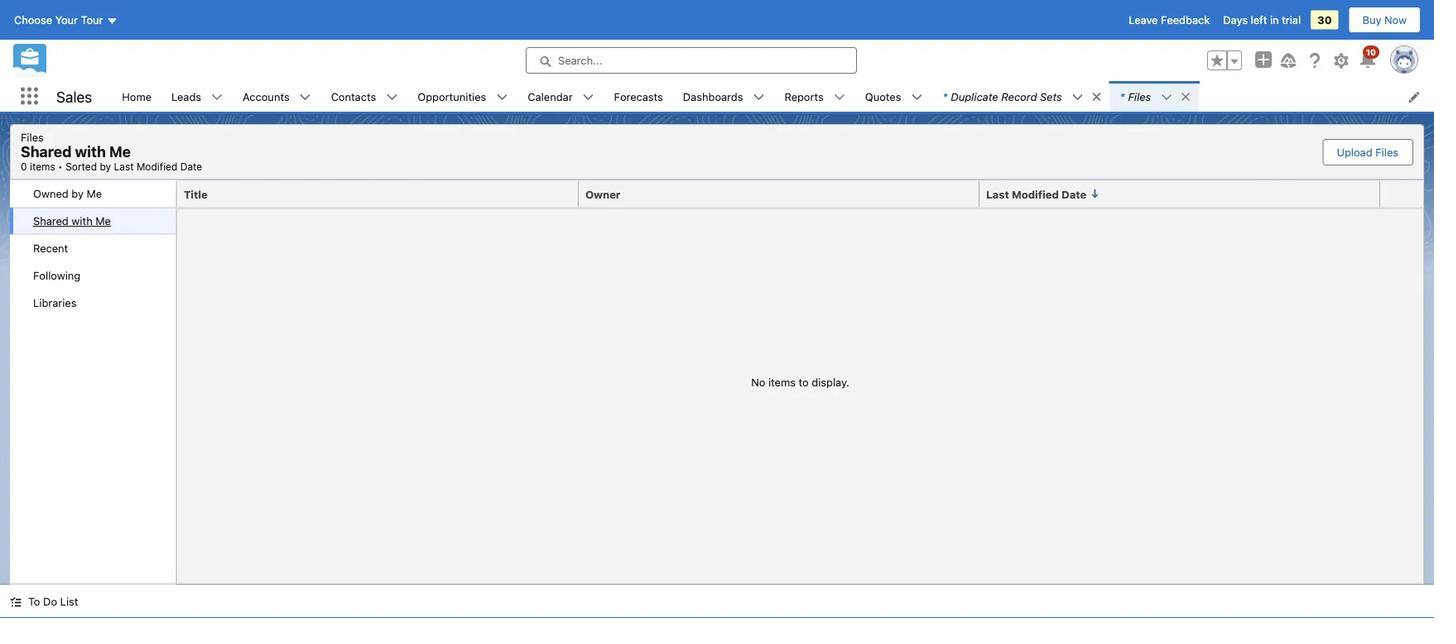Task type: describe. For each thing, give the bounding box(es) containing it.
contacts list item
[[321, 81, 408, 112]]

last inside files shared with me 0 items • sorted by last modified date
[[114, 161, 134, 173]]

0
[[21, 161, 27, 173]]

text default image inside the contacts list item
[[386, 92, 398, 103]]

leads list item
[[162, 81, 233, 112]]

left
[[1251, 14, 1268, 26]]

accounts list item
[[233, 81, 321, 112]]

•
[[58, 161, 63, 173]]

title element
[[177, 181, 589, 208]]

* for * duplicate record sets
[[943, 90, 948, 103]]

sales
[[56, 88, 92, 105]]

display.
[[812, 376, 850, 389]]

5 text default image from the left
[[1072, 92, 1084, 103]]

in
[[1271, 14, 1279, 26]]

10
[[1367, 47, 1377, 57]]

me inside files shared with me 0 items • sorted by last modified date
[[109, 143, 131, 161]]

1 list item from the left
[[933, 81, 1110, 112]]

owner element
[[579, 181, 990, 208]]

dashboards
[[683, 90, 743, 103]]

last modified date element
[[980, 181, 1391, 208]]

duplicate
[[951, 90, 999, 103]]

quotes link
[[855, 81, 912, 112]]

upload
[[1337, 146, 1373, 158]]

* for * files
[[1120, 90, 1125, 103]]

last inside last modified date button
[[987, 188, 1010, 200]]

calendar link
[[518, 81, 583, 112]]

text default image right * files at top right
[[1181, 91, 1192, 103]]

modified inside button
[[1012, 188, 1059, 200]]

text default image for opportunities
[[496, 92, 508, 103]]

10 button
[[1358, 46, 1380, 70]]

owner
[[586, 188, 621, 200]]

no
[[751, 376, 766, 389]]

shared with me
[[33, 215, 111, 227]]

date inside button
[[1062, 188, 1087, 200]]

opportunities link
[[408, 81, 496, 112]]

forecasts link
[[604, 81, 673, 112]]

30
[[1318, 14, 1332, 26]]

with inside files shared with me 0 items • sorted by last modified date
[[75, 143, 106, 161]]

text default image inside quotes list item
[[912, 92, 923, 103]]

your
[[55, 14, 78, 26]]

me for owned by me
[[87, 188, 102, 200]]

files inside files shared with me 0 items • sorted by last modified date
[[21, 131, 44, 143]]

files for upload files
[[1376, 146, 1399, 158]]

opportunities
[[418, 90, 486, 103]]

action image
[[1381, 181, 1424, 207]]

leave feedback
[[1129, 14, 1210, 26]]

text default image inside calendar list item
[[583, 92, 594, 103]]

last modified date button
[[980, 181, 1381, 207]]

home
[[122, 90, 152, 103]]

quotes list item
[[855, 81, 933, 112]]

opportunities list item
[[408, 81, 518, 112]]

choose
[[14, 14, 52, 26]]

action element
[[1381, 181, 1424, 208]]

tour
[[81, 14, 103, 26]]

files shared with me 0 items • sorted by last modified date
[[21, 131, 202, 173]]

to
[[799, 376, 809, 389]]

with inside shared with me link
[[72, 215, 93, 227]]

1 vertical spatial shared
[[33, 215, 69, 227]]

quotes
[[865, 90, 902, 103]]

leads link
[[162, 81, 211, 112]]

owned by me link
[[10, 180, 176, 207]]

recent
[[33, 242, 68, 255]]

text default image inside to do list button
[[10, 597, 22, 608]]

search... button
[[526, 47, 857, 74]]

* duplicate record sets
[[943, 90, 1062, 103]]

shared inside files shared with me 0 items • sorted by last modified date
[[21, 143, 72, 161]]

contacts
[[331, 90, 376, 103]]

title
[[184, 188, 208, 200]]



Task type: vqa. For each thing, say whether or not it's contained in the screenshot.
Permission
no



Task type: locate. For each thing, give the bounding box(es) containing it.
1 horizontal spatial items
[[769, 376, 796, 389]]

me
[[109, 143, 131, 161], [87, 188, 102, 200], [96, 215, 111, 227]]

last modified date
[[987, 188, 1087, 200]]

2 vertical spatial files
[[1376, 146, 1399, 158]]

* left duplicate
[[943, 90, 948, 103]]

with down owned by me link
[[72, 215, 93, 227]]

text default image right contacts
[[386, 92, 398, 103]]

text default image inside reports list item
[[834, 92, 846, 103]]

modified
[[137, 161, 178, 173], [1012, 188, 1059, 200]]

1 vertical spatial me
[[87, 188, 102, 200]]

upload files button
[[1324, 140, 1412, 165]]

text default image left the to
[[10, 597, 22, 608]]

reports list item
[[775, 81, 855, 112]]

reports
[[785, 90, 824, 103]]

0 vertical spatial shared
[[21, 143, 72, 161]]

0 horizontal spatial files
[[21, 131, 44, 143]]

1 horizontal spatial modified
[[1012, 188, 1059, 200]]

list item
[[933, 81, 1110, 112], [1110, 81, 1200, 112]]

text default image right * files at top right
[[1162, 92, 1173, 103]]

sets
[[1040, 90, 1062, 103]]

1 horizontal spatial by
[[100, 161, 111, 173]]

text default image inside leads list item
[[211, 92, 223, 103]]

6 text default image from the left
[[1162, 92, 1173, 103]]

record
[[1002, 90, 1037, 103]]

feedback
[[1161, 14, 1210, 26]]

upload files
[[1337, 146, 1399, 158]]

items left to
[[769, 376, 796, 389]]

to do list button
[[0, 586, 88, 619]]

list
[[60, 596, 78, 608]]

1 vertical spatial date
[[1062, 188, 1087, 200]]

owner button
[[579, 181, 980, 207]]

trial
[[1282, 14, 1301, 26]]

modified inside files shared with me 0 items • sorted by last modified date
[[137, 161, 178, 173]]

1 vertical spatial with
[[72, 215, 93, 227]]

2 vertical spatial me
[[96, 215, 111, 227]]

me for shared with me
[[96, 215, 111, 227]]

with up sorted
[[75, 143, 106, 161]]

text default image inside the accounts 'list item'
[[300, 92, 311, 103]]

date
[[180, 161, 202, 173], [1062, 188, 1087, 200]]

0 vertical spatial with
[[75, 143, 106, 161]]

1 text default image from the left
[[211, 92, 223, 103]]

me up "recent" link at left
[[96, 215, 111, 227]]

files inside list
[[1129, 90, 1152, 103]]

me up owned by me link
[[109, 143, 131, 161]]

text default image right leads
[[211, 92, 223, 103]]

following
[[33, 270, 81, 282]]

with
[[75, 143, 106, 161], [72, 215, 93, 227]]

accounts
[[243, 90, 290, 103]]

items
[[30, 161, 55, 173], [769, 376, 796, 389]]

files down the leave
[[1129, 90, 1152, 103]]

files for * files
[[1129, 90, 1152, 103]]

text default image for dashboards
[[753, 92, 765, 103]]

libraries
[[33, 297, 77, 309]]

shared with me link
[[10, 207, 176, 235]]

recent link
[[10, 235, 176, 262]]

4 text default image from the left
[[753, 92, 765, 103]]

text default image inside dashboards list item
[[753, 92, 765, 103]]

1 vertical spatial items
[[769, 376, 796, 389]]

home link
[[112, 81, 162, 112]]

*
[[943, 90, 948, 103], [1120, 90, 1125, 103]]

contacts link
[[321, 81, 386, 112]]

shared up •
[[21, 143, 72, 161]]

2 * from the left
[[1120, 90, 1125, 103]]

owned
[[33, 188, 69, 200]]

* right sets at right top
[[1120, 90, 1125, 103]]

0 horizontal spatial by
[[71, 188, 84, 200]]

reports link
[[775, 81, 834, 112]]

items left •
[[30, 161, 55, 173]]

accounts link
[[233, 81, 300, 112]]

files right upload at the top
[[1376, 146, 1399, 158]]

by
[[100, 161, 111, 173], [71, 188, 84, 200]]

me up shared with me link
[[87, 188, 102, 200]]

text default image right sets at right top
[[1072, 92, 1084, 103]]

0 horizontal spatial *
[[943, 90, 948, 103]]

date inside files shared with me 0 items • sorted by last modified date
[[180, 161, 202, 173]]

0 vertical spatial files
[[1129, 90, 1152, 103]]

list
[[112, 81, 1435, 112]]

3 text default image from the left
[[496, 92, 508, 103]]

0 horizontal spatial items
[[30, 161, 55, 173]]

text default image right accounts
[[300, 92, 311, 103]]

* files
[[1120, 90, 1152, 103]]

sorted
[[66, 161, 97, 173]]

buy now button
[[1349, 7, 1421, 33]]

text default image
[[211, 92, 223, 103], [300, 92, 311, 103], [496, 92, 508, 103], [753, 92, 765, 103], [1072, 92, 1084, 103], [1162, 92, 1173, 103]]

0 vertical spatial me
[[109, 143, 131, 161]]

0 vertical spatial items
[[30, 161, 55, 173]]

by inside files shared with me 0 items • sorted by last modified date
[[100, 161, 111, 173]]

1 horizontal spatial *
[[1120, 90, 1125, 103]]

to
[[28, 596, 40, 608]]

search...
[[558, 54, 603, 67]]

group
[[1208, 51, 1243, 70]]

buy
[[1363, 14, 1382, 26]]

files up 0
[[21, 131, 44, 143]]

title button
[[177, 181, 579, 207]]

calendar list item
[[518, 81, 604, 112]]

files inside button
[[1376, 146, 1399, 158]]

2 horizontal spatial files
[[1376, 146, 1399, 158]]

leave feedback link
[[1129, 14, 1210, 26]]

text default image inside opportunities list item
[[496, 92, 508, 103]]

shared down 'owned'
[[33, 215, 69, 227]]

to do list
[[28, 596, 78, 608]]

text default image
[[1091, 91, 1103, 103], [1181, 91, 1192, 103], [386, 92, 398, 103], [583, 92, 594, 103], [834, 92, 846, 103], [912, 92, 923, 103], [10, 597, 22, 608]]

dashboards link
[[673, 81, 753, 112]]

1 horizontal spatial last
[[987, 188, 1010, 200]]

2 text default image from the left
[[300, 92, 311, 103]]

2 list item from the left
[[1110, 81, 1200, 112]]

days left in trial
[[1224, 14, 1301, 26]]

shared
[[21, 143, 72, 161], [33, 215, 69, 227]]

0 vertical spatial modified
[[137, 161, 178, 173]]

1 vertical spatial last
[[987, 188, 1010, 200]]

0 vertical spatial date
[[180, 161, 202, 173]]

items inside files shared with me 0 items • sorted by last modified date
[[30, 161, 55, 173]]

last
[[114, 161, 134, 173], [987, 188, 1010, 200]]

1 * from the left
[[943, 90, 948, 103]]

text default image left calendar link at left
[[496, 92, 508, 103]]

libraries link
[[10, 290, 176, 317]]

1 horizontal spatial files
[[1129, 90, 1152, 103]]

0 vertical spatial by
[[100, 161, 111, 173]]

text default image for accounts
[[300, 92, 311, 103]]

buy now
[[1363, 14, 1407, 26]]

text default image for leads
[[211, 92, 223, 103]]

days
[[1224, 14, 1248, 26]]

owned by me
[[33, 188, 102, 200]]

text default image left reports link
[[753, 92, 765, 103]]

me inside owned by me link
[[87, 188, 102, 200]]

text default image left * files at top right
[[1091, 91, 1103, 103]]

me inside shared with me link
[[96, 215, 111, 227]]

1 vertical spatial modified
[[1012, 188, 1059, 200]]

no items to display.
[[751, 376, 850, 389]]

by right 'owned'
[[71, 188, 84, 200]]

0 horizontal spatial date
[[180, 161, 202, 173]]

0 vertical spatial last
[[114, 161, 134, 173]]

text default image right quotes
[[912, 92, 923, 103]]

dashboards list item
[[673, 81, 775, 112]]

1 vertical spatial by
[[71, 188, 84, 200]]

forecasts
[[614, 90, 663, 103]]

choose your tour button
[[13, 7, 119, 33]]

by right sorted
[[100, 161, 111, 173]]

0 horizontal spatial modified
[[137, 161, 178, 173]]

calendar
[[528, 90, 573, 103]]

now
[[1385, 14, 1407, 26]]

text default image right reports
[[834, 92, 846, 103]]

leads
[[171, 90, 201, 103]]

do
[[43, 596, 57, 608]]

files
[[1129, 90, 1152, 103], [21, 131, 44, 143], [1376, 146, 1399, 158]]

text default image down search...
[[583, 92, 594, 103]]

list containing home
[[112, 81, 1435, 112]]

1 vertical spatial files
[[21, 131, 44, 143]]

leave
[[1129, 14, 1158, 26]]

0 horizontal spatial last
[[114, 161, 134, 173]]

following link
[[10, 262, 176, 290]]

choose your tour
[[14, 14, 103, 26]]

1 horizontal spatial date
[[1062, 188, 1087, 200]]



